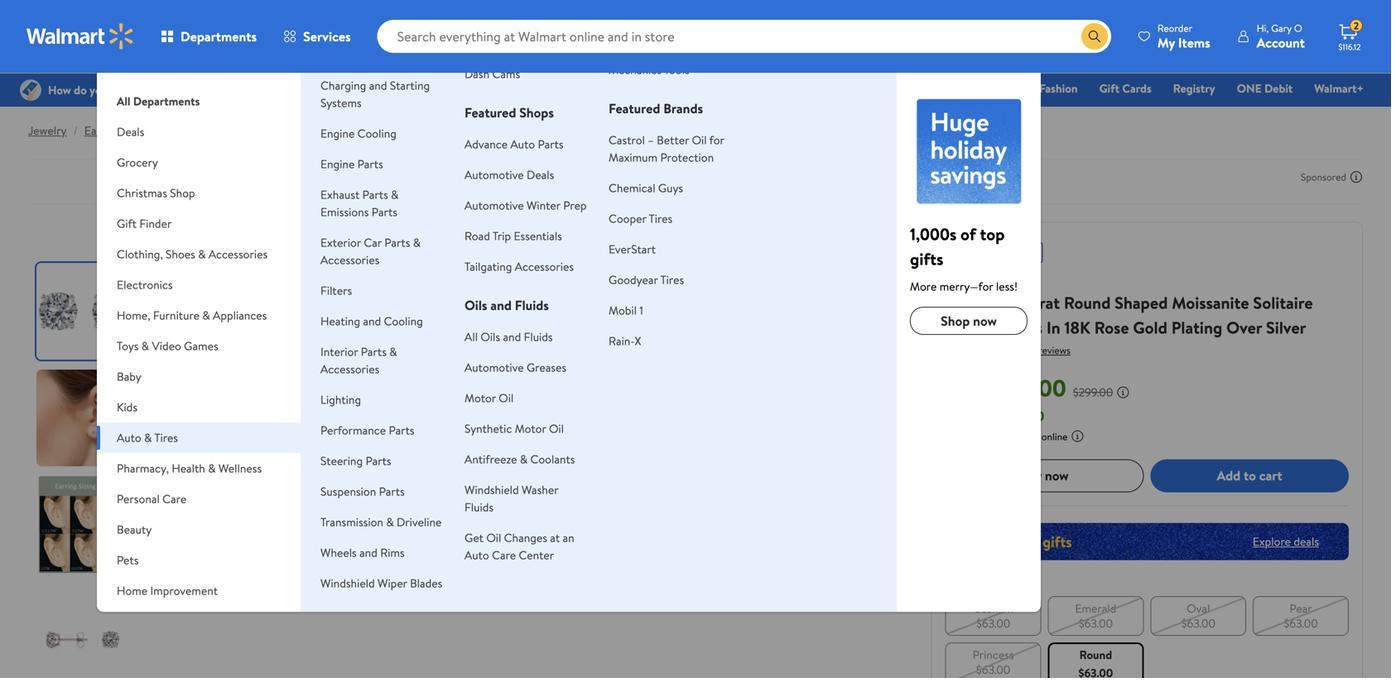 Task type: describe. For each thing, give the bounding box(es) containing it.
electronics button
[[97, 270, 301, 301]]

gift finder
[[117, 216, 172, 232]]

home for home improvement
[[117, 583, 148, 599]]

heating and cooling
[[320, 313, 423, 330]]

windshield for windshield washer fluids
[[465, 482, 519, 498]]

wellness
[[218, 461, 262, 477]]

0 vertical spatial oils
[[465, 296, 487, 315]]

learn more about strikethrough prices image
[[1116, 386, 1130, 399]]

exterior car parts & accessories
[[320, 235, 421, 268]]

oil up synthetic motor oil link on the bottom
[[499, 390, 514, 407]]

gift for gift cards
[[1099, 80, 1120, 96]]

round button
[[1048, 643, 1144, 679]]

baby
[[117, 369, 141, 385]]

ad disclaimer and feedback image
[[1350, 171, 1363, 184]]

round inside jeenmata 4 prong 2 carat round shaped moissanite solitaire stud earrings in 18k rose gold plating over silver 777 reviews
[[1064, 291, 1111, 315]]

2 vertical spatial shop
[[941, 312, 970, 330]]

–
[[648, 132, 654, 148]]

all oils and fluids
[[465, 329, 553, 345]]

price when purchased online
[[945, 430, 1068, 444]]

parts inside exterior car parts & accessories
[[384, 235, 410, 251]]

x
[[635, 333, 641, 349]]

transmission & driveline link
[[320, 515, 442, 531]]

1 vertical spatial departments
[[133, 93, 200, 109]]

purchased
[[995, 430, 1039, 444]]

wheels
[[320, 545, 357, 561]]

deals inside dropdown button
[[117, 124, 144, 140]]

maximum
[[609, 149, 658, 166]]

4 prong 2 carat round shaped moissanite solitaire stud earrings in 18k rose gold plating over silver - image 3 of 5 image
[[36, 477, 133, 574]]

everstart link
[[609, 241, 656, 258]]

0 horizontal spatial silver
[[143, 123, 170, 139]]

dash cams link
[[465, 66, 520, 82]]

& inside toys & video games dropdown button
[[141, 338, 149, 354]]

chemical guys
[[609, 180, 683, 196]]

coolants
[[530, 452, 575, 468]]

home, furniture & appliances
[[117, 308, 267, 324]]

more
[[910, 279, 937, 295]]

one debit link
[[1229, 79, 1300, 97]]

performance parts link
[[320, 423, 414, 439]]

dash
[[465, 66, 489, 82]]

search icon image
[[1088, 30, 1101, 43]]

shops
[[519, 104, 554, 122]]

heating and cooling link
[[320, 313, 423, 330]]

0 vertical spatial 2
[[1354, 19, 1359, 33]]

steering
[[320, 453, 363, 469]]

& inside pharmacy, health & wellness dropdown button
[[208, 461, 216, 477]]

rims
[[380, 545, 405, 561]]

1 vertical spatial motor
[[515, 421, 546, 437]]

exhaust
[[320, 187, 360, 203]]

jewelry
[[28, 123, 67, 139]]

an
[[563, 530, 574, 546]]

guys
[[658, 180, 683, 196]]

1 / from the left
[[73, 123, 78, 139]]

interior parts & accessories
[[320, 344, 397, 378]]

Walmart Site-Wide search field
[[377, 20, 1111, 53]]

changes
[[504, 530, 547, 546]]

over
[[1226, 316, 1262, 339]]

tires inside auto & tires dropdown button
[[154, 430, 178, 446]]

auto inside get oil changes at an auto care center
[[465, 548, 489, 564]]

goodyear tires
[[609, 272, 684, 288]]

$236.00
[[998, 407, 1044, 425]]

gift cards
[[1099, 80, 1152, 96]]

jewelry link
[[28, 123, 67, 139]]

auto inside dropdown button
[[117, 430, 141, 446]]

$63.00 for princess $63.00
[[976, 662, 1010, 678]]

shop for toy shop
[[940, 80, 966, 96]]

$63.00 for oval $63.00
[[1181, 616, 1215, 632]]

health
[[172, 461, 205, 477]]

jeenmata
[[945, 271, 994, 287]]

charging and starting systems link
[[320, 77, 430, 111]]

shoes
[[166, 246, 195, 262]]

and for cooling
[[363, 313, 381, 330]]

2 inside jeenmata 4 prong 2 carat round shaped moissanite solitaire stud earrings in 18k rose gold plating over silver 777 reviews
[[1007, 291, 1016, 315]]

$63.00 for now $63.00
[[997, 372, 1066, 404]]

tires for goodyear tires
[[660, 272, 684, 288]]

mobil
[[609, 303, 637, 319]]

accessories down essentials
[[515, 259, 574, 275]]

silver inside jeenmata 4 prong 2 carat round shaped moissanite solitaire stud earrings in 18k rose gold plating over silver 777 reviews
[[1266, 316, 1306, 339]]

in
[[1046, 316, 1060, 339]]

synthetic
[[465, 421, 512, 437]]

shop for christmas shop
[[170, 185, 195, 201]]

merry—for
[[940, 279, 993, 295]]

protection
[[660, 149, 714, 166]]

pets
[[117, 553, 139, 569]]

all for all departments
[[117, 93, 130, 109]]

antifreeze
[[465, 452, 517, 468]]

one debit
[[1237, 80, 1293, 96]]

& inside auto & tires dropdown button
[[144, 430, 152, 446]]

2 horizontal spatial auto
[[510, 136, 535, 152]]

rain-
[[609, 333, 635, 349]]

synthetic motor oil link
[[465, 421, 564, 437]]

automotive winter prep
[[465, 197, 587, 214]]

tires for cooper tires
[[649, 211, 672, 227]]

& inside "exhaust parts & emissions parts"
[[391, 187, 399, 203]]

$63.00 for cushion $63.00
[[976, 616, 1010, 632]]

toy
[[921, 80, 938, 96]]

fluids for washer
[[465, 500, 494, 516]]

cards
[[1122, 80, 1152, 96]]

steering parts link
[[320, 453, 391, 469]]

oil up coolants at the bottom of page
[[549, 421, 564, 437]]

starting
[[390, 77, 430, 94]]

now for shop now
[[973, 312, 997, 330]]

1 horizontal spatial earrings
[[173, 123, 214, 139]]

everstart
[[609, 241, 656, 258]]

goodyear tires link
[[609, 272, 684, 288]]

winter
[[527, 197, 560, 214]]

Search search field
[[377, 20, 1111, 53]]

auto & tires button
[[97, 423, 301, 454]]

and for starting
[[369, 77, 387, 94]]

less!
[[996, 279, 1018, 295]]

antifreeze & coolants
[[465, 452, 575, 468]]

suspension parts link
[[320, 484, 405, 500]]

0 horizontal spatial earrings
[[84, 123, 125, 139]]

castrol – better oil for maximum protection link
[[609, 132, 724, 166]]

patio & garden button
[[97, 607, 301, 638]]

electronics for electronics dropdown button
[[117, 277, 173, 293]]

oils and fluids
[[465, 296, 549, 315]]

pear $63.00
[[1284, 601, 1318, 632]]

road
[[465, 228, 490, 244]]

items
[[1178, 34, 1210, 52]]

blades
[[410, 576, 442, 592]]

transmission
[[320, 515, 383, 531]]

online
[[1041, 430, 1068, 444]]

to
[[1244, 467, 1256, 485]]

$63.00 for pear $63.00
[[1284, 616, 1318, 632]]

home for home
[[987, 80, 1018, 96]]

christmas shop button
[[97, 178, 301, 209]]

mobil 1
[[609, 303, 643, 319]]

beauty button
[[97, 515, 301, 546]]

home improvement button
[[97, 576, 301, 607]]

parts up car
[[372, 204, 397, 220]]

get
[[465, 530, 484, 546]]

parts for steering parts
[[366, 453, 391, 469]]



Task type: locate. For each thing, give the bounding box(es) containing it.
hi, gary o account
[[1257, 21, 1305, 52]]

1 vertical spatial automotive
[[465, 197, 524, 214]]

round down emerald $63.00
[[1079, 647, 1112, 663]]

earrings up grocery
[[84, 123, 125, 139]]

all up jewelry / earrings / silver earrings
[[117, 93, 130, 109]]

lighting link
[[320, 392, 361, 408]]

buy
[[1020, 467, 1042, 485]]

parts up emissions
[[362, 187, 388, 203]]

and up automotive greases link
[[503, 329, 521, 345]]

and up all oils and fluids link on the left
[[490, 296, 512, 315]]

motor up synthetic
[[465, 390, 496, 407]]

add to cart
[[1217, 467, 1282, 485]]

all departments link
[[97, 73, 301, 117]]

0 horizontal spatial all
[[117, 93, 130, 109]]

0 horizontal spatial deals
[[117, 124, 144, 140]]

automotive up the trip
[[465, 197, 524, 214]]

automotive
[[465, 167, 524, 183], [465, 197, 524, 214], [465, 360, 524, 376]]

0 horizontal spatial auto
[[117, 430, 141, 446]]

oils down tailgating
[[465, 296, 487, 315]]

round up the 18k
[[1064, 291, 1111, 315]]

care down health
[[162, 491, 186, 508]]

1
[[640, 303, 643, 319]]

accessories inside exterior car parts & accessories
[[320, 252, 379, 268]]

shop now
[[941, 312, 997, 330]]

automotive greases link
[[465, 360, 566, 376]]

2 up $116.12
[[1354, 19, 1359, 33]]

shaped
[[1115, 291, 1168, 315]]

parts for exhaust parts & emissions parts
[[362, 187, 388, 203]]

up to sixty percent off deals. shop now. image
[[945, 524, 1349, 561]]

0 vertical spatial silver
[[143, 123, 170, 139]]

dash cams
[[465, 66, 520, 82]]

4 prong 2 carat round shaped moissanite solitaire stud earrings in 18k rose gold plating over silver - image 1 of 5 image
[[36, 263, 133, 360]]

$63.00 for emerald $63.00
[[1079, 616, 1113, 632]]

automotive winter prep link
[[465, 197, 587, 214]]

1 horizontal spatial deals
[[527, 167, 554, 183]]

clothing, shoes & accessories
[[117, 246, 268, 262]]

electronics down "clothing," in the left top of the page
[[117, 277, 173, 293]]

tires right goodyear
[[660, 272, 684, 288]]

0 vertical spatial electronics
[[843, 80, 899, 96]]

1 horizontal spatial /
[[132, 123, 136, 139]]

1 vertical spatial 2
[[1007, 291, 1016, 315]]

0 vertical spatial tires
[[649, 211, 672, 227]]

$63.00 inside princess $63.00
[[976, 662, 1010, 678]]

$116.12
[[1338, 41, 1361, 53]]

&
[[391, 187, 399, 203], [413, 235, 421, 251], [198, 246, 206, 262], [202, 308, 210, 324], [141, 338, 149, 354], [389, 344, 397, 360], [144, 430, 152, 446], [520, 452, 528, 468], [208, 461, 216, 477], [386, 515, 394, 531], [145, 614, 153, 630]]

0 horizontal spatial windshield
[[320, 576, 375, 592]]

1 vertical spatial engine
[[320, 156, 355, 172]]

0 vertical spatial automotive
[[465, 167, 524, 183]]

fluids up get
[[465, 500, 494, 516]]

gift inside 'dropdown button'
[[117, 216, 137, 232]]

parts down shops
[[538, 136, 564, 152]]

gift cards link
[[1092, 79, 1159, 97]]

1 horizontal spatial auto
[[465, 548, 489, 564]]

now right buy on the bottom of page
[[1045, 467, 1069, 485]]

care down the changes
[[492, 548, 516, 564]]

deals up grocery
[[117, 124, 144, 140]]

fluids up all oils and fluids link on the left
[[515, 296, 549, 315]]

cooper tires link
[[609, 211, 672, 227]]

earrings inside jeenmata 4 prong 2 carat round shaped moissanite solitaire stud earrings in 18k rose gold plating over silver 777 reviews
[[983, 316, 1042, 339]]

windshield washer fluids
[[465, 482, 558, 516]]

featured for featured brands
[[609, 99, 660, 118]]

sponsored
[[1301, 170, 1346, 184]]

1 vertical spatial cooling
[[384, 313, 423, 330]]

princess
[[973, 647, 1014, 663]]

tires down guys
[[649, 211, 672, 227]]

accessories down interior
[[320, 361, 379, 378]]

filters
[[320, 283, 352, 299]]

1 horizontal spatial care
[[492, 548, 516, 564]]

automotive deals
[[465, 167, 554, 183]]

featured brands
[[609, 99, 703, 118]]

0 vertical spatial all
[[117, 93, 130, 109]]

0 vertical spatial gift
[[1099, 80, 1120, 96]]

windshield down antifreeze
[[465, 482, 519, 498]]

automotive for featured
[[465, 167, 524, 183]]

parts for interior parts & accessories
[[361, 344, 387, 360]]

motor
[[465, 390, 496, 407], [515, 421, 546, 437]]

0 horizontal spatial 2
[[1007, 291, 1016, 315]]

earrings link
[[84, 123, 125, 139]]

home up "patio"
[[117, 583, 148, 599]]

0 horizontal spatial home
[[117, 583, 148, 599]]

silver down solitaire
[[1266, 316, 1306, 339]]

shape list
[[942, 593, 1352, 679]]

2 vertical spatial auto
[[465, 548, 489, 564]]

motor oil
[[465, 390, 514, 407]]

0 vertical spatial now
[[973, 312, 997, 330]]

electronics for electronics link
[[843, 80, 899, 96]]

mechanics tools
[[609, 62, 689, 78]]

windshield wiper blades link
[[320, 576, 442, 592]]

parts down engine cooling link
[[357, 156, 383, 172]]

rain-x
[[609, 333, 641, 349]]

1 vertical spatial electronics
[[117, 277, 173, 293]]

oil inside castrol – better oil for maximum protection
[[692, 132, 707, 148]]

2 horizontal spatial earrings
[[983, 316, 1042, 339]]

/ right jewelry at the left of page
[[73, 123, 78, 139]]

engine for engine parts
[[320, 156, 355, 172]]

care inside get oil changes at an auto care center
[[492, 548, 516, 564]]

engine parts link
[[320, 156, 383, 172]]

/ right the earrings link
[[132, 123, 136, 139]]

0 vertical spatial cooling
[[357, 125, 397, 142]]

oval $63.00
[[1181, 601, 1215, 632]]

and inside the charging and starting systems
[[369, 77, 387, 94]]

parts right performance
[[389, 423, 414, 439]]

0 vertical spatial deals
[[117, 124, 144, 140]]

0 vertical spatial fluids
[[515, 296, 549, 315]]

parts down heating and cooling
[[361, 344, 387, 360]]

top
[[980, 223, 1005, 246]]

4
[[945, 291, 956, 315]]

1 vertical spatial round
[[1079, 647, 1112, 663]]

and for fluids
[[490, 296, 512, 315]]

automotive for oils
[[465, 360, 524, 376]]

now for buy now
[[1045, 467, 1069, 485]]

1 horizontal spatial now
[[1045, 467, 1069, 485]]

mobil 1 link
[[609, 303, 643, 319]]

video
[[152, 338, 181, 354]]

lighting
[[320, 392, 361, 408]]

1 horizontal spatial gift
[[1099, 80, 1120, 96]]

parts for performance parts
[[389, 423, 414, 439]]

0 vertical spatial round
[[1064, 291, 1111, 315]]

fluids inside windshield washer fluids
[[465, 500, 494, 516]]

auto down get
[[465, 548, 489, 564]]

featured for featured shops
[[465, 104, 516, 122]]

fluids up greases
[[524, 329, 553, 345]]

engine down the systems
[[320, 125, 355, 142]]

pharmacy, health & wellness
[[117, 461, 262, 477]]

automotive deals link
[[465, 167, 554, 183]]

1 vertical spatial silver
[[1266, 316, 1306, 339]]

oil inside get oil changes at an auto care center
[[486, 530, 501, 546]]

and right heating
[[363, 313, 381, 330]]

777
[[1021, 344, 1036, 358]]

parts right car
[[384, 235, 410, 251]]

1 horizontal spatial 2
[[1354, 19, 1359, 33]]

windshield for windshield wiper blades
[[320, 576, 375, 592]]

1 vertical spatial shop
[[170, 185, 195, 201]]

now $63.00
[[945, 372, 1066, 404]]

hi,
[[1257, 21, 1269, 35]]

tailgating accessories link
[[465, 259, 574, 275]]

0 horizontal spatial featured
[[465, 104, 516, 122]]

auto & tires image
[[910, 93, 1028, 210]]

0 vertical spatial windshield
[[465, 482, 519, 498]]

christmas shop
[[117, 185, 195, 201]]

home inside 'dropdown button'
[[117, 583, 148, 599]]

oil right get
[[486, 530, 501, 546]]

1 horizontal spatial windshield
[[465, 482, 519, 498]]

auto down 'kids'
[[117, 430, 141, 446]]

2 left carat
[[1007, 291, 1016, 315]]

$63.00 inside emerald $63.00
[[1079, 616, 1113, 632]]

round inside button
[[1079, 647, 1112, 663]]

departments up all departments link
[[181, 27, 257, 46]]

pharmacy,
[[117, 461, 169, 477]]

& inside clothing, shoes & accessories dropdown button
[[198, 246, 206, 262]]

legal information image
[[1071, 430, 1084, 443]]

1 vertical spatial auto
[[117, 430, 141, 446]]

departments up silver earrings link
[[133, 93, 200, 109]]

1 engine from the top
[[320, 125, 355, 142]]

parts down performance parts
[[366, 453, 391, 469]]

engine cooling
[[320, 125, 397, 142]]

cushion $63.00
[[973, 601, 1014, 632]]

0 vertical spatial motor
[[465, 390, 496, 407]]

engine for engine cooling
[[320, 125, 355, 142]]

mechanics tools link
[[609, 62, 689, 78]]

0 horizontal spatial motor
[[465, 390, 496, 407]]

departments inside popup button
[[181, 27, 257, 46]]

$63.00 inside cushion $63.00
[[976, 616, 1010, 632]]

cooling up interior parts & accessories
[[384, 313, 423, 330]]

0 vertical spatial shop
[[940, 80, 966, 96]]

0 horizontal spatial /
[[73, 123, 78, 139]]

0 horizontal spatial care
[[162, 491, 186, 508]]

0 vertical spatial home
[[987, 80, 1018, 96]]

performance
[[320, 423, 386, 439]]

& inside patio & garden dropdown button
[[145, 614, 153, 630]]

3 automotive from the top
[[465, 360, 524, 376]]

parts for suspension parts
[[379, 484, 405, 500]]

exterior car parts & accessories link
[[320, 235, 421, 268]]

prep
[[563, 197, 587, 214]]

all for all oils and fluids
[[465, 329, 478, 345]]

1 automotive from the top
[[465, 167, 524, 183]]

automotive up motor oil on the bottom left of the page
[[465, 360, 524, 376]]

and left starting
[[369, 77, 387, 94]]

0 horizontal spatial now
[[973, 312, 997, 330]]

0 vertical spatial care
[[162, 491, 186, 508]]

exhaust parts & emissions parts link
[[320, 187, 399, 220]]

windshield inside windshield washer fluids
[[465, 482, 519, 498]]

& inside exterior car parts & accessories
[[413, 235, 421, 251]]

featured up castrol
[[609, 99, 660, 118]]

gift finder button
[[97, 209, 301, 239]]

777 reviews link
[[1018, 344, 1071, 358]]

featured up advance
[[465, 104, 516, 122]]

gift left finder
[[117, 216, 137, 232]]

jeenmata 4 prong 2 carat round shaped moissanite solitaire stud earrings in 18k rose gold plating over silver 777 reviews
[[945, 271, 1313, 358]]

1 horizontal spatial electronics
[[843, 80, 899, 96]]

4 prong 2 carat round shaped moissanite solitaire stud earrings in 18k rose gold plating over silver - image 2 of 5 image
[[36, 370, 133, 467]]

0 vertical spatial departments
[[181, 27, 257, 46]]

steering parts
[[320, 453, 391, 469]]

1 vertical spatial gift
[[117, 216, 137, 232]]

exhaust parts & emissions parts
[[320, 187, 399, 220]]

trip
[[493, 228, 511, 244]]

2 vertical spatial fluids
[[465, 500, 494, 516]]

1 horizontal spatial featured
[[609, 99, 660, 118]]

auto up automotive deals link
[[510, 136, 535, 152]]

1 vertical spatial windshield
[[320, 576, 375, 592]]

gift left cards
[[1099, 80, 1120, 96]]

0 vertical spatial auto
[[510, 136, 535, 152]]

2 vertical spatial tires
[[154, 430, 178, 446]]

1 vertical spatial oils
[[481, 329, 500, 345]]

4 prong 2 carat round shaped moissanite solitaire stud earrings in 18k rose gold plating over silver - image 4 of 5 image
[[36, 584, 133, 679]]

parts
[[538, 136, 564, 152], [357, 156, 383, 172], [362, 187, 388, 203], [372, 204, 397, 220], [384, 235, 410, 251], [361, 344, 387, 360], [389, 423, 414, 439], [366, 453, 391, 469], [379, 484, 405, 500]]

2 vertical spatial automotive
[[465, 360, 524, 376]]

castrol – better oil for maximum protection
[[609, 132, 724, 166]]

toys
[[117, 338, 139, 354]]

deals up winter
[[527, 167, 554, 183]]

1 vertical spatial all
[[465, 329, 478, 345]]

& inside interior parts & accessories
[[389, 344, 397, 360]]

cushion
[[973, 601, 1014, 617]]

shop inside dropdown button
[[170, 185, 195, 201]]

parts up the transmission & driveline link
[[379, 484, 405, 500]]

pharmacy, health & wellness button
[[97, 454, 301, 484]]

earrings up grocery dropdown button
[[173, 123, 214, 139]]

motor up antifreeze & coolants
[[515, 421, 546, 437]]

engine parts
[[320, 156, 383, 172]]

1 horizontal spatial home
[[987, 80, 1018, 96]]

accessories inside interior parts & accessories
[[320, 361, 379, 378]]

1 vertical spatial now
[[1045, 467, 1069, 485]]

all departments
[[117, 93, 200, 109]]

road trip essentials
[[465, 228, 562, 244]]

care
[[162, 491, 186, 508], [492, 548, 516, 564]]

1 vertical spatial deals
[[527, 167, 554, 183]]

earrings up 777
[[983, 316, 1042, 339]]

now right 4
[[973, 312, 997, 330]]

fashion
[[1039, 80, 1078, 96]]

accessories down gift finder 'dropdown button'
[[209, 246, 268, 262]]

1 vertical spatial care
[[492, 548, 516, 564]]

parts inside interior parts & accessories
[[361, 344, 387, 360]]

1 vertical spatial tires
[[660, 272, 684, 288]]

parts for engine parts
[[357, 156, 383, 172]]

1 vertical spatial fluids
[[524, 329, 553, 345]]

all down the oils and fluids
[[465, 329, 478, 345]]

accessories inside clothing, shoes & accessories dropdown button
[[209, 246, 268, 262]]

automotive down advance
[[465, 167, 524, 183]]

engine up exhaust
[[320, 156, 355, 172]]

windshield down "wheels" at left
[[320, 576, 375, 592]]

patio & garden
[[117, 614, 193, 630]]

2 / from the left
[[132, 123, 136, 139]]

1 horizontal spatial silver
[[1266, 316, 1306, 339]]

and for rims
[[359, 545, 377, 561]]

care inside dropdown button
[[162, 491, 186, 508]]

tires up health
[[154, 430, 178, 446]]

engine cooling link
[[320, 125, 397, 142]]

& inside home, furniture & appliances dropdown button
[[202, 308, 210, 324]]

electronics inside dropdown button
[[117, 277, 173, 293]]

now inside button
[[1045, 467, 1069, 485]]

transmission & driveline
[[320, 515, 442, 531]]

reorder my items
[[1157, 21, 1210, 52]]

0 horizontal spatial electronics
[[117, 277, 173, 293]]

and left rims
[[359, 545, 377, 561]]

performance parts
[[320, 423, 414, 439]]

accessories down exterior
[[320, 252, 379, 268]]

washer
[[522, 482, 558, 498]]

walmart image
[[26, 23, 134, 50]]

home left fashion link
[[987, 80, 1018, 96]]

2 automotive from the top
[[465, 197, 524, 214]]

fluids for and
[[515, 296, 549, 315]]

one
[[1237, 80, 1262, 96]]

gift for gift finder
[[117, 216, 137, 232]]

registry link
[[1166, 79, 1223, 97]]

electronics
[[843, 80, 899, 96], [117, 277, 173, 293]]

improvement
[[150, 583, 218, 599]]

2 engine from the top
[[320, 156, 355, 172]]

1 horizontal spatial motor
[[515, 421, 546, 437]]

oil left for
[[692, 132, 707, 148]]

1 vertical spatial home
[[117, 583, 148, 599]]

featured
[[609, 99, 660, 118], [465, 104, 516, 122]]

electronics left toy
[[843, 80, 899, 96]]

center
[[519, 548, 554, 564]]

1 horizontal spatial all
[[465, 329, 478, 345]]

gold
[[1133, 316, 1167, 339]]

oils down the oils and fluids
[[481, 329, 500, 345]]

cooling down charging and starting systems link
[[357, 125, 397, 142]]

solitaire
[[1253, 291, 1313, 315]]

0 vertical spatial engine
[[320, 125, 355, 142]]

clothing, shoes & accessories button
[[97, 239, 301, 270]]

0 horizontal spatial gift
[[117, 216, 137, 232]]

tools
[[664, 62, 689, 78]]

silver down all departments
[[143, 123, 170, 139]]

personal care
[[117, 491, 186, 508]]



Task type: vqa. For each thing, say whether or not it's contained in the screenshot.
laptop,
no



